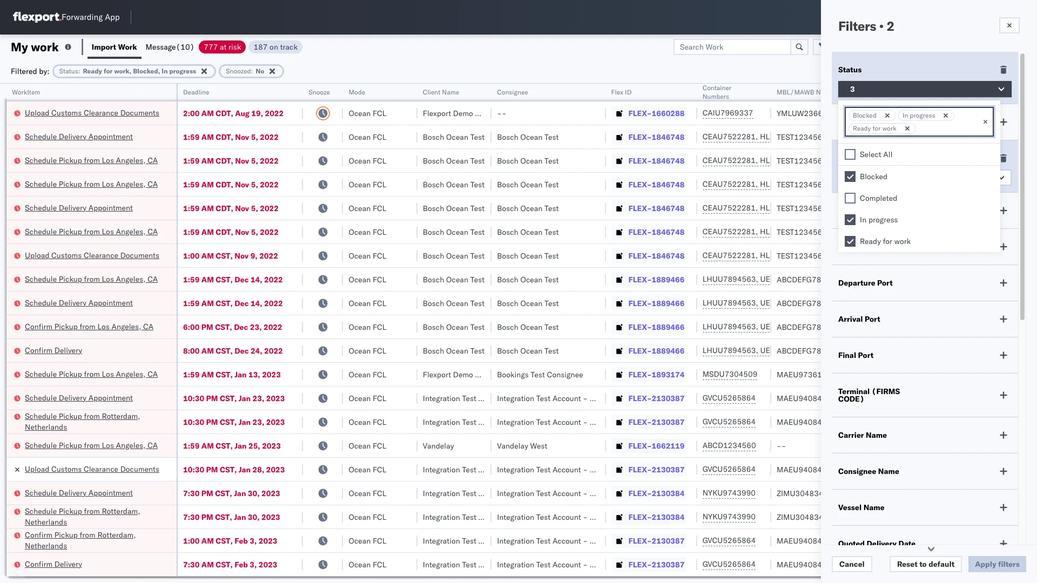 Task type: locate. For each thing, give the bounding box(es) containing it.
final port
[[838, 351, 874, 360]]

-- down consignee button
[[497, 108, 506, 118]]

carrier
[[838, 431, 864, 440]]

3 uetu5238478 from the top
[[760, 322, 813, 332]]

confirm delivery button down confirm pickup from rotterdam, netherlands
[[25, 559, 82, 571]]

resize handle column header for workitem
[[164, 84, 177, 583]]

2 am from the top
[[201, 132, 214, 142]]

cst,
[[216, 251, 233, 261], [216, 275, 233, 284], [216, 298, 233, 308], [215, 322, 232, 332], [216, 346, 233, 356], [216, 370, 233, 379], [220, 394, 237, 403], [220, 417, 237, 427], [216, 441, 233, 451], [220, 465, 237, 475], [215, 489, 232, 498], [215, 512, 232, 522], [216, 536, 233, 546], [216, 560, 233, 570]]

confirm delivery down confirm pickup from rotterdam, netherlands
[[25, 559, 82, 569]]

1 vertical spatial 2130384
[[652, 512, 685, 522]]

7:30 pm cst, jan 30, 2023 up the 1:00 am cst, feb 3, 2023
[[183, 512, 280, 522]]

snoozed up deadline button
[[226, 67, 251, 75]]

from for 1st schedule pickup from los angeles, ca button from the bottom of the page
[[84, 441, 100, 450]]

am
[[201, 108, 214, 118], [201, 132, 214, 142], [201, 156, 214, 166], [201, 180, 214, 189], [201, 203, 214, 213], [201, 227, 214, 237], [201, 251, 214, 261], [201, 275, 214, 284], [201, 298, 214, 308], [201, 346, 214, 356], [201, 370, 214, 379], [201, 441, 214, 451], [201, 536, 214, 546], [201, 560, 214, 570]]

3 gvcu5265864 from the top
[[703, 465, 756, 474]]

cst, up 1:59 am cst, jan 13, 2023
[[216, 346, 233, 356]]

no button
[[838, 170, 1012, 186]]

4 account from the top
[[553, 489, 581, 498]]

container numbers
[[703, 84, 732, 100]]

pickup for the confirm pickup from rotterdam, netherlands button
[[54, 530, 78, 540]]

schedule pickup from los angeles, ca link for 4th schedule pickup from los angeles, ca button from the bottom
[[25, 226, 158, 237]]

2 schedule pickup from rotterdam, netherlands link from the top
[[25, 506, 163, 528]]

confirm delivery link down confirm pickup from los angeles, ca button
[[25, 345, 82, 356]]

11 schedule from the top
[[25, 441, 57, 450]]

schedule delivery appointment
[[25, 132, 133, 141], [25, 203, 133, 213], [25, 298, 133, 308], [25, 393, 133, 403], [25, 488, 133, 498]]

3 hlxu8034992 from the top
[[817, 179, 870, 189]]

7:30 pm cst, jan 30, 2023
[[183, 489, 280, 498], [183, 512, 280, 522]]

14,
[[251, 275, 262, 284], [251, 298, 262, 308]]

23, up 24,
[[250, 322, 262, 332]]

1 horizontal spatial numbers
[[816, 88, 843, 96]]

jan down 13,
[[239, 394, 251, 403]]

12 fcl from the top
[[373, 370, 386, 379]]

consignee button
[[492, 86, 595, 97]]

1 vertical spatial snoozed
[[838, 153, 869, 163]]

flexport demo consignee for bookings test consignee
[[423, 370, 511, 379]]

3, up 7:30 am cst, feb 3, 2023
[[250, 536, 257, 546]]

gvcu5265864
[[703, 393, 756, 403], [703, 417, 756, 427], [703, 465, 756, 474], [703, 536, 756, 546], [703, 560, 756, 569]]

None text field
[[918, 124, 929, 133]]

terminal (firms code)
[[838, 387, 900, 404]]

1 vertical spatial 3,
[[250, 560, 257, 570]]

6:00 pm cst, dec 23, 2022
[[183, 322, 282, 332]]

account for the schedule pickup from rotterdam, netherlands 'button' for 7:30 pm cst, jan 30, 2023
[[553, 512, 581, 522]]

14, up 6:00 pm cst, dec 23, 2022
[[251, 298, 262, 308]]

1 horizontal spatial in progress
[[903, 111, 935, 119]]

numbers for container numbers
[[703, 92, 729, 100]]

cst, up 6:00 pm cst, dec 23, 2022
[[216, 298, 233, 308]]

terminal
[[838, 387, 870, 397]]

confirm inside confirm pickup from rotterdam, netherlands
[[25, 530, 52, 540]]

gaurav
[[920, 108, 944, 118], [920, 132, 944, 142], [920, 156, 944, 166]]

numbers down container
[[703, 92, 729, 100]]

7:30 down the 1:00 am cst, feb 3, 2023
[[183, 560, 200, 570]]

3 ceau7522281, hlxu6269489, hlxu8034992 from the top
[[703, 179, 870, 189]]

1 vertical spatial upload customs clearance documents link
[[25, 250, 159, 261]]

7:30 am cst, feb 3, 2023
[[183, 560, 277, 570]]

port
[[877, 278, 893, 288], [865, 314, 880, 324], [858, 351, 874, 360]]

numbers
[[816, 88, 843, 96], [703, 92, 729, 100]]

1 vertical spatial demo
[[453, 370, 473, 379]]

cst, up 10:30 pm cst, jan 28, 2023
[[216, 441, 233, 451]]

flex-2130387 for confirm pickup from rotterdam, netherlands
[[629, 536, 685, 546]]

pickup for third schedule pickup from los angeles, ca button from the bottom
[[59, 274, 82, 284]]

jan left 13,
[[235, 370, 247, 379]]

1 schedule from the top
[[25, 132, 57, 141]]

1:59 for 1st schedule pickup from los angeles, ca button from the bottom of the page
[[183, 441, 200, 451]]

status : ready for work, blocked, in progress
[[59, 67, 196, 75]]

2 horizontal spatial for
[[883, 237, 892, 246]]

feb up 7:30 am cst, feb 3, 2023
[[235, 536, 248, 546]]

schedule pickup from los angeles, ca
[[25, 155, 158, 165], [25, 179, 158, 189], [25, 227, 158, 236], [25, 274, 158, 284], [25, 369, 158, 379], [25, 441, 158, 450]]

jan for the schedule pickup from rotterdam, netherlands 'button' for 7:30 pm cst, jan 30, 2023
[[234, 512, 246, 522]]

progress down completed
[[869, 215, 898, 225]]

cst, up the 1:00 am cst, feb 3, 2023
[[215, 512, 232, 522]]

ready up workitem button
[[83, 67, 102, 75]]

2023 up 1:59 am cst, jan 25, 2023
[[266, 417, 285, 427]]

: for snoozed
[[251, 67, 253, 75]]

lhuu7894563,
[[703, 274, 758, 284], [703, 298, 758, 308], [703, 322, 758, 332], [703, 346, 758, 355]]

0 vertical spatial feb
[[235, 536, 248, 546]]

2023 right 13,
[[262, 370, 281, 379]]

1 vertical spatial confirm delivery button
[[25, 559, 82, 571]]

7 fcl from the top
[[373, 251, 386, 261]]

None checkbox
[[845, 149, 856, 160], [845, 236, 856, 247], [845, 149, 856, 160], [845, 236, 856, 247]]

3 netherlands from the top
[[25, 541, 67, 551]]

schedule delivery appointment link for 1:59 am cdt, nov 5, 2022
[[25, 202, 133, 213]]

0 vertical spatial 3,
[[250, 536, 257, 546]]

numbers inside container numbers
[[703, 92, 729, 100]]

2 vertical spatial netherlands
[[25, 541, 67, 551]]

2 vertical spatial customs
[[51, 464, 82, 474]]

1 vertical spatial flexport
[[423, 370, 451, 379]]

in down completed
[[860, 215, 867, 225]]

port right final at right bottom
[[858, 351, 874, 360]]

1 1:59 from the top
[[183, 132, 200, 142]]

0 horizontal spatial mode
[[349, 88, 365, 96]]

confirm delivery link down confirm pickup from rotterdam, netherlands
[[25, 559, 82, 570]]

numbers left 3
[[816, 88, 843, 96]]

0 horizontal spatial snoozed
[[226, 67, 251, 75]]

1 flex-1889466 from the top
[[629, 275, 685, 284]]

vandelay for vandelay west
[[497, 441, 528, 451]]

flex-1846748
[[629, 132, 685, 142], [629, 156, 685, 166], [629, 180, 685, 189], [629, 203, 685, 213], [629, 227, 685, 237], [629, 251, 685, 261]]

by:
[[39, 66, 49, 76]]

schedule pickup from los angeles, ca for 1st schedule pickup from los angeles, ca button from the bottom of the page
[[25, 441, 158, 450]]

1 horizontal spatial progress
[[869, 215, 898, 225]]

1:59 for the schedule delivery appointment button for 1:59 am cst, dec 14, 2022
[[183, 298, 200, 308]]

3 fcl from the top
[[373, 156, 386, 166]]

from inside confirm pickup from rotterdam, netherlands
[[80, 530, 96, 540]]

schedule pickup from rotterdam, netherlands link
[[25, 411, 163, 432], [25, 506, 163, 528]]

jan down 10:30 pm cst, jan 28, 2023
[[234, 489, 246, 498]]

feb down the 1:00 am cst, feb 3, 2023
[[235, 560, 248, 570]]

13,
[[248, 370, 260, 379]]

6 lagerfeld from the top
[[606, 536, 638, 546]]

schedule for the schedule delivery appointment button corresponding to 1:59 am cdt, nov 5, 2022
[[25, 203, 57, 213]]

1 zimu3048342 from the top
[[777, 489, 828, 498]]

1 vertical spatial 7:30
[[183, 512, 200, 522]]

3 flex- from the top
[[629, 156, 652, 166]]

flex-1893174
[[629, 370, 685, 379]]

None checkbox
[[845, 171, 856, 182], [845, 193, 856, 204], [845, 214, 856, 225], [845, 171, 856, 182], [845, 193, 856, 204], [845, 214, 856, 225]]

0 vertical spatial 1:00
[[183, 251, 200, 261]]

snoozed
[[226, 67, 251, 75], [838, 153, 869, 163]]

consignee
[[497, 88, 528, 96], [475, 108, 511, 118], [475, 370, 511, 379], [547, 370, 583, 379], [838, 467, 876, 476]]

3 2130387 from the top
[[652, 465, 685, 475]]

confirm delivery
[[25, 345, 82, 355], [25, 559, 82, 569]]

list box containing select all
[[838, 144, 1000, 252]]

0 vertical spatial rotterdam,
[[102, 411, 140, 421]]

0 vertical spatial schedule pickup from rotterdam, netherlands button
[[25, 411, 163, 434]]

7:30 pm cst, jan 30, 2023 down 10:30 pm cst, jan 28, 2023
[[183, 489, 280, 498]]

1 am from the top
[[201, 108, 214, 118]]

2 vertical spatial upload customs clearance documents
[[25, 464, 159, 474]]

0 vertical spatial 7:30
[[183, 489, 200, 498]]

0 horizontal spatial client
[[423, 88, 440, 96]]

4 schedule delivery appointment button from the top
[[25, 392, 133, 404]]

2023 up the 1:00 am cst, feb 3, 2023
[[261, 512, 280, 522]]

9 resize handle column header from the left
[[901, 84, 914, 583]]

dec down 1:00 am cst, nov 9, 2022
[[235, 275, 249, 284]]

upload for 2:00 am cdt, aug 19, 2022
[[25, 108, 49, 117]]

: up deadline button
[[251, 67, 253, 75]]

1 schedule pickup from rotterdam, netherlands button from the top
[[25, 411, 163, 434]]

10:30 pm cst, jan 23, 2023 up 1:59 am cst, jan 25, 2023
[[183, 417, 285, 427]]

Search Work text field
[[674, 39, 791, 55]]

1:00 for 1:00 am cst, nov 9, 2022
[[183, 251, 200, 261]]

3 lhuu7894563, from the top
[[703, 322, 758, 332]]

feb for 7:30 am cst, feb 3, 2023
[[235, 560, 248, 570]]

0 vertical spatial risk
[[229, 42, 241, 52]]

gaurav for schedule delivery appointment
[[920, 132, 944, 142]]

1 vertical spatial 1:59 am cst, dec 14, 2022
[[183, 298, 283, 308]]

pickup
[[59, 155, 82, 165], [59, 179, 82, 189], [59, 227, 82, 236], [59, 274, 82, 284], [54, 322, 78, 331], [59, 369, 82, 379], [59, 411, 82, 421], [59, 441, 82, 450], [59, 506, 82, 516], [54, 530, 78, 540]]

2023 down the 1:00 am cst, feb 3, 2023
[[259, 560, 277, 570]]

angeles, for confirm pickup from los angeles, ca button
[[112, 322, 141, 331]]

jan left 25,
[[235, 441, 247, 451]]

flex-2130387 for schedule pickup from rotterdam, netherlands
[[629, 417, 685, 427]]

1 vertical spatial client
[[838, 242, 860, 252]]

6 test123456 from the top
[[777, 251, 822, 261]]

5 schedule delivery appointment from the top
[[25, 488, 133, 498]]

upload customs clearance documents button for 1:00 am cst, nov 9, 2022
[[25, 250, 159, 262]]

angeles, for fifth schedule pickup from los angeles, ca button from the bottom of the page
[[116, 179, 146, 189]]

-- right abcd1234560
[[777, 441, 786, 451]]

1:59 am cdt, nov 5, 2022
[[183, 132, 279, 142], [183, 156, 279, 166], [183, 180, 279, 189], [183, 203, 279, 213], [183, 227, 279, 237]]

my work
[[11, 39, 59, 54]]

0 horizontal spatial numbers
[[703, 92, 729, 100]]

0 vertical spatial confirm delivery link
[[25, 345, 82, 356]]

1 vertical spatial mode
[[838, 206, 859, 216]]

10 am from the top
[[201, 346, 214, 356]]

in progress down completed
[[860, 215, 898, 225]]

in right "blocked,"
[[162, 67, 168, 75]]

status up 3
[[838, 65, 862, 75]]

0 horizontal spatial risk
[[229, 42, 241, 52]]

5,
[[251, 132, 258, 142], [251, 156, 258, 166], [251, 180, 258, 189], [251, 203, 258, 213], [251, 227, 258, 237]]

schedule delivery appointment button
[[25, 131, 133, 143], [25, 202, 133, 214], [25, 297, 133, 309], [25, 392, 133, 404], [25, 488, 133, 499]]

1:59 am cst, dec 14, 2022 for schedule delivery appointment
[[183, 298, 283, 308]]

action
[[999, 42, 1023, 52]]

1 vertical spatial schedule pickup from rotterdam, netherlands
[[25, 506, 140, 527]]

1:59 am cdt, nov 5, 2022 for the schedule delivery appointment button corresponding to 1:59 am cdt, nov 5, 2022
[[183, 203, 279, 213]]

pickup inside button
[[54, 322, 78, 331]]

4 flex-2130387 from the top
[[629, 536, 685, 546]]

0 horizontal spatial in
[[162, 67, 168, 75]]

1:59 for fifth schedule pickup from los angeles, ca button from the bottom of the page
[[183, 180, 200, 189]]

confirm delivery down confirm pickup from los angeles, ca button
[[25, 345, 82, 355]]

angeles, for 1st schedule pickup from los angeles, ca button from the top of the page
[[116, 155, 146, 165]]

23, down 13,
[[253, 394, 264, 403]]

10:30 pm cst, jan 23, 2023
[[183, 394, 285, 403], [183, 417, 285, 427]]

1 horizontal spatial :
[[251, 67, 253, 75]]

2023 up 7:30 am cst, feb 3, 2023
[[259, 536, 277, 546]]

1 jawla from the top
[[946, 108, 964, 118]]

3 upload from the top
[[25, 464, 49, 474]]

1:59 for the schedule delivery appointment button corresponding to 1:59 am cdt, nov 5, 2022
[[183, 203, 200, 213]]

import work button
[[87, 35, 141, 59]]

1 schedule pickup from los angeles, ca from the top
[[25, 155, 158, 165]]

14, down the 9,
[[251, 275, 262, 284]]

2 lhuu7894563, from the top
[[703, 298, 758, 308]]

resize handle column header for flex id
[[684, 84, 697, 583]]

0 horizontal spatial progress
[[169, 67, 196, 75]]

documents for 2:00 am cdt, aug 19, 2022
[[120, 108, 159, 117]]

schedule pickup from los angeles, ca link
[[25, 155, 158, 166], [25, 179, 158, 189], [25, 226, 158, 237], [25, 274, 158, 284], [25, 369, 158, 379], [25, 440, 158, 451]]

23, for schedule pickup from rotterdam, netherlands
[[253, 417, 264, 427]]

demo down client name button
[[453, 108, 473, 118]]

10:30 pm cst, jan 23, 2023 down 1:59 am cst, jan 13, 2023
[[183, 394, 285, 403]]

2023 down 1:59 am cst, jan 13, 2023
[[266, 394, 285, 403]]

2 vertical spatial 23,
[[253, 417, 264, 427]]

2 schedule pickup from los angeles, ca from the top
[[25, 179, 158, 189]]

0 vertical spatial jawla
[[946, 108, 964, 118]]

2023 for 1st confirm delivery button from the bottom of the page
[[259, 560, 277, 570]]

0 vertical spatial flexport demo consignee
[[423, 108, 511, 118]]

schedule for 1st the schedule delivery appointment button
[[25, 132, 57, 141]]

0 horizontal spatial client name
[[423, 88, 459, 96]]

vandelay
[[423, 441, 454, 451], [497, 441, 528, 451]]

ready up the departure port
[[860, 237, 881, 246]]

5 am from the top
[[201, 203, 214, 213]]

vessel
[[838, 503, 862, 513]]

upload
[[25, 108, 49, 117], [25, 250, 49, 260], [25, 464, 49, 474]]

3 ceau7522281, from the top
[[703, 179, 758, 189]]

16 flex- from the top
[[629, 465, 652, 475]]

0 vertical spatial client name
[[423, 88, 459, 96]]

4 uetu5238478 from the top
[[760, 346, 813, 355]]

in progress down operator
[[903, 111, 935, 119]]

1 vertical spatial gaurav jawla
[[920, 132, 964, 142]]

filtered by:
[[11, 66, 49, 76]]

2130387 for schedule delivery appointment
[[652, 394, 685, 403]]

1 vertical spatial confirm delivery
[[25, 559, 82, 569]]

0 vertical spatial flexport
[[423, 108, 451, 118]]

jan up 25,
[[239, 417, 251, 427]]

7 schedule from the top
[[25, 298, 57, 308]]

2 vertical spatial ready
[[860, 237, 881, 246]]

schedule delivery appointment for 10:30 pm cst, jan 23, 2023
[[25, 393, 133, 403]]

resize handle column header
[[164, 84, 177, 583], [290, 84, 303, 583], [330, 84, 343, 583], [405, 84, 417, 583], [479, 84, 492, 583], [593, 84, 606, 583], [684, 84, 697, 583], [758, 84, 771, 583], [901, 84, 914, 583], [975, 84, 988, 583], [1010, 84, 1023, 583]]

10:30 pm cst, jan 23, 2023 for schedule pickup from rotterdam, netherlands
[[183, 417, 285, 427]]

snoozed left the all at right
[[838, 153, 869, 163]]

arrival port
[[838, 314, 880, 324]]

schedule for 1st schedule pickup from los angeles, ca button from the top of the page
[[25, 155, 57, 165]]

cst, down 1:59 am cst, jan 13, 2023
[[220, 394, 237, 403]]

1 upload customs clearance documents button from the top
[[25, 107, 159, 119]]

choi
[[953, 394, 969, 403]]

nov
[[235, 132, 249, 142], [235, 156, 249, 166], [235, 180, 249, 189], [235, 203, 249, 213], [235, 227, 249, 237], [235, 251, 249, 261]]

3 upload customs clearance documents link from the top
[[25, 464, 159, 475]]

ocean
[[349, 108, 371, 118], [349, 132, 371, 142], [446, 132, 468, 142], [520, 132, 543, 142], [349, 156, 371, 166], [446, 156, 468, 166], [520, 156, 543, 166], [349, 180, 371, 189], [446, 180, 468, 189], [520, 180, 543, 189], [349, 203, 371, 213], [446, 203, 468, 213], [520, 203, 543, 213], [349, 227, 371, 237], [446, 227, 468, 237], [520, 227, 543, 237], [349, 251, 371, 261], [446, 251, 468, 261], [520, 251, 543, 261], [349, 275, 371, 284], [446, 275, 468, 284], [520, 275, 543, 284], [349, 298, 371, 308], [446, 298, 468, 308], [520, 298, 543, 308], [349, 322, 371, 332], [446, 322, 468, 332], [520, 322, 543, 332], [349, 346, 371, 356], [446, 346, 468, 356], [520, 346, 543, 356], [349, 370, 371, 379], [349, 394, 371, 403], [349, 417, 371, 427], [349, 441, 371, 451], [349, 465, 371, 475], [349, 489, 371, 498], [349, 512, 371, 522], [349, 536, 371, 546], [349, 560, 371, 570]]

11 fcl from the top
[[373, 346, 386, 356]]

ready for work up the select all
[[853, 124, 897, 132]]

list box
[[838, 144, 1000, 252]]

1 vertical spatial customs
[[51, 250, 82, 260]]

1 horizontal spatial risk
[[849, 117, 862, 127]]

14, for schedule delivery appointment
[[251, 298, 262, 308]]

23, up 25,
[[253, 417, 264, 427]]

blocked,
[[133, 67, 160, 75]]

jan
[[235, 370, 247, 379], [239, 394, 251, 403], [239, 417, 251, 427], [235, 441, 247, 451], [239, 465, 251, 475], [234, 489, 246, 498], [234, 512, 246, 522]]

5 schedule delivery appointment button from the top
[[25, 488, 133, 499]]

4 lagerfeld from the top
[[606, 489, 638, 498]]

progress down operator
[[910, 111, 935, 119]]

test123456
[[777, 132, 822, 142], [777, 156, 822, 166], [777, 180, 822, 189], [777, 203, 822, 213], [777, 227, 822, 237], [777, 251, 822, 261]]

1 flex-2130384 from the top
[[629, 489, 685, 498]]

2 horizontal spatial in
[[903, 111, 908, 119]]

integration test account - karl lagerfeld for the schedule delivery appointment button related to 10:30 pm cst, jan 23, 2023
[[497, 394, 638, 403]]

3 resize handle column header from the left
[[330, 84, 343, 583]]

1 vertical spatial zimu3048342
[[777, 512, 828, 522]]

flex-2130387 for confirm delivery
[[629, 560, 685, 570]]

3 appointment from the top
[[88, 298, 133, 308]]

2 feb from the top
[[235, 560, 248, 570]]

7:30 for schedule pickup from rotterdam, netherlands
[[183, 512, 200, 522]]

0 horizontal spatial for
[[104, 67, 113, 75]]

1 vertical spatial confirm delivery link
[[25, 559, 82, 570]]

2 vertical spatial progress
[[869, 215, 898, 225]]

maeu9408431
[[777, 394, 831, 403], [777, 417, 831, 427], [777, 465, 831, 475], [777, 536, 831, 546], [777, 560, 831, 570]]

0 vertical spatial snoozed
[[226, 67, 251, 75]]

flexport for bookings
[[423, 370, 451, 379]]

progress down (10)
[[169, 67, 196, 75]]

1 5, from the top
[[251, 132, 258, 142]]

pm down 10:30 pm cst, jan 28, 2023
[[201, 489, 213, 498]]

confirm delivery button down confirm pickup from los angeles, ca button
[[25, 345, 82, 357]]

2 1:59 from the top
[[183, 156, 200, 166]]

3 lhuu7894563, uetu5238478 from the top
[[703, 322, 813, 332]]

2 schedule delivery appointment from the top
[[25, 203, 133, 213]]

flex id button
[[606, 86, 686, 97]]

1 resize handle column header from the left
[[164, 84, 177, 583]]

pickup for fifth schedule pickup from los angeles, ca button from the bottom of the page
[[59, 179, 82, 189]]

on
[[270, 42, 278, 52]]

8 flex- from the top
[[629, 275, 652, 284]]

2 1:00 from the top
[[183, 536, 200, 546]]

5 integration from the top
[[497, 512, 534, 522]]

1 vertical spatial 1:00
[[183, 536, 200, 546]]

no down select
[[850, 173, 860, 183]]

3 button
[[838, 81, 1012, 97]]

client name button
[[417, 86, 481, 97]]

west
[[530, 441, 548, 451]]

integration test account - karl lagerfeld for 1st confirm delivery button from the bottom of the page
[[497, 560, 638, 570]]

2 lhuu7894563, uetu5238478 from the top
[[703, 298, 813, 308]]

schedule for fifth schedule pickup from los angeles, ca button from the bottom of the page
[[25, 179, 57, 189]]

4 abcdefg78456546 from the top
[[777, 346, 849, 356]]

cst, left the 9,
[[216, 251, 233, 261]]

30, down 28,
[[248, 489, 260, 498]]

upload for 1:00 am cst, nov 9, 2022
[[25, 250, 49, 260]]

4 schedule pickup from los angeles, ca button from the top
[[25, 274, 158, 286]]

0 vertical spatial 2130384
[[652, 489, 685, 498]]

4 2130387 from the top
[[652, 536, 685, 546]]

ready right at
[[853, 124, 871, 132]]

status right the "by:"
[[59, 67, 78, 75]]

13 schedule from the top
[[25, 506, 57, 516]]

schedule for 4th schedule pickup from los angeles, ca button from the bottom
[[25, 227, 57, 236]]

pickup inside confirm pickup from rotterdam, netherlands
[[54, 530, 78, 540]]

0 vertical spatial upload customs clearance documents link
[[25, 107, 159, 118]]

pickup for 4th schedule pickup from los angeles, ca button from the bottom
[[59, 227, 82, 236]]

snoozed for snoozed
[[838, 153, 869, 163]]

2 10:30 pm cst, jan 23, 2023 from the top
[[183, 417, 285, 427]]

5 flex-2130387 from the top
[[629, 560, 685, 570]]

1 customs from the top
[[51, 108, 82, 117]]

7:30 down 10:30 pm cst, jan 28, 2023
[[183, 489, 200, 498]]

app
[[105, 12, 120, 22]]

1 14, from the top
[[251, 275, 262, 284]]

1 vertical spatial 14,
[[251, 298, 262, 308]]

5 hlxu6269489, from the top
[[760, 227, 815, 237]]

pm down 1:59 am cst, jan 25, 2023
[[206, 465, 218, 475]]

1 horizontal spatial status
[[838, 65, 862, 75]]

work down completed
[[894, 237, 911, 246]]

2 appointment from the top
[[88, 203, 133, 213]]

filters • 2
[[838, 18, 895, 34]]

7:30 up the 1:00 am cst, feb 3, 2023
[[183, 512, 200, 522]]

2 vertical spatial port
[[858, 351, 874, 360]]

2 flex-2130387 from the top
[[629, 417, 685, 427]]

message
[[146, 42, 176, 52]]

1:59 am cst, jan 13, 2023
[[183, 370, 281, 379]]

2 vertical spatial 7:30
[[183, 560, 200, 570]]

ready for work down completed
[[860, 237, 911, 246]]

in progress
[[903, 111, 935, 119], [860, 215, 898, 225]]

for down completed
[[883, 237, 892, 246]]

8 schedule from the top
[[25, 369, 57, 379]]

lhuu7894563, uetu5238478
[[703, 274, 813, 284], [703, 298, 813, 308], [703, 322, 813, 332], [703, 346, 813, 355]]

0 vertical spatial 30,
[[248, 489, 260, 498]]

1 vertical spatial risk
[[849, 117, 862, 127]]

3, down the 1:00 am cst, feb 3, 2023
[[250, 560, 257, 570]]

from for the schedule pickup from rotterdam, netherlands 'button' for 7:30 pm cst, jan 30, 2023
[[84, 506, 100, 516]]

jan up the 1:00 am cst, feb 3, 2023
[[234, 512, 246, 522]]

container numbers button
[[697, 82, 761, 101]]

1 vertical spatial in progress
[[860, 215, 898, 225]]

10:30 up 1:59 am cst, jan 25, 2023
[[183, 417, 204, 427]]

1 horizontal spatial in
[[860, 215, 867, 225]]

demo left bookings
[[453, 370, 473, 379]]

account
[[553, 394, 581, 403], [553, 417, 581, 427], [553, 465, 581, 475], [553, 489, 581, 498], [553, 512, 581, 522], [553, 536, 581, 546], [553, 560, 581, 570]]

port right arrival on the bottom
[[865, 314, 880, 324]]

2 vertical spatial gaurav
[[920, 156, 944, 166]]

1 vertical spatial flexport demo consignee
[[423, 370, 511, 379]]

(firms
[[872, 387, 900, 397]]

1 vertical spatial for
[[873, 124, 881, 132]]

rotterdam, for 1:00 am cst, feb 3, 2023
[[97, 530, 136, 540]]

numbers inside "mbl/mawb numbers" button
[[816, 88, 843, 96]]

0 vertical spatial 10:30
[[183, 394, 204, 403]]

4 5, from the top
[[251, 203, 258, 213]]

my
[[11, 39, 28, 54]]

pm up 1:59 am cst, jan 25, 2023
[[206, 417, 218, 427]]

angeles, inside button
[[112, 322, 141, 331]]

3 karl from the top
[[590, 465, 604, 475]]

bosch ocean test
[[423, 132, 485, 142], [497, 132, 559, 142], [423, 156, 485, 166], [497, 156, 559, 166], [423, 180, 485, 189], [497, 180, 559, 189], [423, 203, 485, 213], [497, 203, 559, 213], [423, 227, 485, 237], [497, 227, 559, 237], [423, 251, 485, 261], [497, 251, 559, 261], [423, 275, 485, 284], [497, 275, 559, 284], [423, 298, 485, 308], [497, 298, 559, 308], [423, 322, 485, 332], [497, 322, 559, 332], [423, 346, 485, 356], [497, 346, 559, 356]]

2 2130384 from the top
[[652, 512, 685, 522]]

2130387 for schedule pickup from rotterdam, netherlands
[[652, 417, 685, 427]]

5 5, from the top
[[251, 227, 258, 237]]

2 vertical spatial rotterdam,
[[97, 530, 136, 540]]

0 vertical spatial upload customs clearance documents button
[[25, 107, 159, 119]]

2023 right 28,
[[266, 465, 285, 475]]

schedule delivery appointment link for 1:59 am cst, dec 14, 2022
[[25, 297, 133, 308]]

3 7:30 from the top
[[183, 560, 200, 570]]

flexport demo consignee for --
[[423, 108, 511, 118]]

1 vertical spatial gaurav
[[920, 132, 944, 142]]

in down 3 button
[[903, 111, 908, 119]]

23,
[[250, 322, 262, 332], [253, 394, 264, 403], [253, 417, 264, 427]]

0 vertical spatial 14,
[[251, 275, 262, 284]]

for up the select all
[[873, 124, 881, 132]]

flex-2130384
[[629, 489, 685, 498], [629, 512, 685, 522]]

schedule pickup from rotterdam, netherlands for 7:30 pm cst, jan 30, 2023
[[25, 506, 140, 527]]

5 2130387 from the top
[[652, 560, 685, 570]]

1 vertical spatial 10:30 pm cst, jan 23, 2023
[[183, 417, 285, 427]]

30, up the 1:00 am cst, feb 3, 2023
[[248, 512, 260, 522]]

23, for schedule delivery appointment
[[253, 394, 264, 403]]

0 vertical spatial flex-2130384
[[629, 489, 685, 498]]

schedule for the schedule pickup from rotterdam, netherlands 'button' associated with 10:30 pm cst, jan 23, 2023
[[25, 411, 57, 421]]

1:59
[[183, 132, 200, 142], [183, 156, 200, 166], [183, 180, 200, 189], [183, 203, 200, 213], [183, 227, 200, 237], [183, 275, 200, 284], [183, 298, 200, 308], [183, 370, 200, 379], [183, 441, 200, 451]]

0 vertical spatial demo
[[453, 108, 473, 118]]

1 vertical spatial flex-2130384
[[629, 512, 685, 522]]

batch action button
[[959, 39, 1030, 55]]

port right the departure
[[877, 278, 893, 288]]

1:59 am cdt, nov 5, 2022 for fifth schedule pickup from los angeles, ca button from the bottom of the page
[[183, 180, 279, 189]]

1 lagerfeld from the top
[[606, 394, 638, 403]]

1 vertical spatial schedule pickup from rotterdam, netherlands link
[[25, 506, 163, 528]]

2 vertical spatial gaurav jawla
[[920, 156, 964, 166]]

clearance for 1:00 am cst, nov 9, 2022
[[84, 250, 118, 260]]

0 vertical spatial 7:30 pm cst, jan 30, 2023
[[183, 489, 280, 498]]

--
[[497, 108, 506, 118], [777, 441, 786, 451]]

0 vertical spatial netherlands
[[25, 422, 67, 432]]

schedule
[[25, 132, 57, 141], [25, 155, 57, 165], [25, 179, 57, 189], [25, 203, 57, 213], [25, 227, 57, 236], [25, 274, 57, 284], [25, 298, 57, 308], [25, 369, 57, 379], [25, 393, 57, 403], [25, 411, 57, 421], [25, 441, 57, 450], [25, 488, 57, 498], [25, 506, 57, 516]]

blocked
[[853, 111, 877, 119], [860, 172, 888, 182]]

1:59 am cst, dec 14, 2022 down 1:00 am cst, nov 9, 2022
[[183, 275, 283, 284]]

1 vertical spatial 30,
[[248, 512, 260, 522]]

from inside confirm pickup from los angeles, ca link
[[80, 322, 96, 331]]

angeles, for 4th schedule pickup from los angeles, ca button from the bottom
[[116, 227, 146, 236]]

schedule pickup from los angeles, ca link for third schedule pickup from los angeles, ca button from the bottom
[[25, 274, 158, 284]]

netherlands inside confirm pickup from rotterdam, netherlands
[[25, 541, 67, 551]]

confirm pickup from rotterdam, netherlands button
[[25, 530, 163, 552]]

schedule for the schedule delivery appointment button for 1:59 am cst, dec 14, 2022
[[25, 298, 57, 308]]

gvcu5265864 for schedule delivery appointment
[[703, 393, 756, 403]]

3 1:59 from the top
[[183, 180, 200, 189]]

: up workitem button
[[78, 67, 80, 75]]

feb
[[235, 536, 248, 546], [235, 560, 248, 570]]

0 vertical spatial in
[[162, 67, 168, 75]]

from for third schedule pickup from los angeles, ca button from the bottom
[[84, 274, 100, 284]]

0 vertical spatial port
[[877, 278, 893, 288]]

1:59 am cst, dec 14, 2022 up 6:00 pm cst, dec 23, 2022
[[183, 298, 283, 308]]

0 vertical spatial for
[[104, 67, 113, 75]]

pm right 6:00
[[201, 322, 213, 332]]

3 schedule delivery appointment button from the top
[[25, 297, 133, 309]]

2130387 for confirm delivery
[[652, 560, 685, 570]]

0 horizontal spatial no
[[256, 67, 264, 75]]

no down 187
[[256, 67, 264, 75]]

0 vertical spatial clearance
[[84, 108, 118, 117]]

integration for the schedule delivery appointment button related to 10:30 pm cst, jan 23, 2023
[[497, 394, 534, 403]]

13 flex- from the top
[[629, 394, 652, 403]]

8:00
[[183, 346, 200, 356]]

0 vertical spatial confirm delivery button
[[25, 345, 82, 357]]

rotterdam, inside confirm pickup from rotterdam, netherlands
[[97, 530, 136, 540]]

integration for the confirm pickup from rotterdam, netherlands button
[[497, 536, 534, 546]]

1846748
[[652, 132, 685, 142], [652, 156, 685, 166], [652, 180, 685, 189], [652, 203, 685, 213], [652, 227, 685, 237], [652, 251, 685, 261]]

blocked up completed
[[860, 172, 888, 182]]

2 customs from the top
[[51, 250, 82, 260]]

1 vertical spatial rotterdam,
[[102, 506, 140, 516]]

3 1:59 am cdt, nov 5, 2022 from the top
[[183, 180, 279, 189]]

2 vertical spatial upload
[[25, 464, 49, 474]]

2 vertical spatial clearance
[[84, 464, 118, 474]]

3
[[850, 84, 855, 94]]

resize handle column header for deadline
[[290, 84, 303, 583]]

date
[[899, 539, 916, 549]]

2 documents from the top
[[120, 250, 159, 260]]

account for the confirm pickup from rotterdam, netherlands button
[[553, 536, 581, 546]]

upload customs clearance documents for 2:00
[[25, 108, 159, 117]]

1 horizontal spatial --
[[777, 441, 786, 451]]

13 fcl from the top
[[373, 394, 386, 403]]

0 horizontal spatial vandelay
[[423, 441, 454, 451]]

0 vertical spatial in progress
[[903, 111, 935, 119]]

10:30 down 1:59 am cst, jan 25, 2023
[[183, 465, 204, 475]]

2 nyku9743990 from the top
[[703, 512, 756, 522]]

integration for the schedule pickup from rotterdam, netherlands 'button' associated with 10:30 pm cst, jan 23, 2023
[[497, 417, 534, 427]]

los inside button
[[97, 322, 110, 331]]

0 vertical spatial zimu3048342
[[777, 489, 828, 498]]

vandelay west
[[497, 441, 548, 451]]

flex-1662119 button
[[611, 438, 687, 454], [611, 438, 687, 454]]

confirm delivery link for 1st confirm delivery button from the bottom of the page
[[25, 559, 82, 570]]

client inside button
[[423, 88, 440, 96]]



Task type: vqa. For each thing, say whether or not it's contained in the screenshot.
Destination transload service DESTINATION
no



Task type: describe. For each thing, give the bounding box(es) containing it.
6 flex-1846748 from the top
[[629, 251, 685, 261]]

work,
[[114, 67, 131, 75]]

numbers for mbl/mawb numbers
[[816, 88, 843, 96]]

aug
[[235, 108, 250, 118]]

import
[[92, 42, 116, 52]]

187
[[254, 42, 268, 52]]

arrival
[[838, 314, 863, 324]]

4 flex-1846748 from the top
[[629, 203, 685, 213]]

clearance for 2:00 am cdt, aug 19, 2022
[[84, 108, 118, 117]]

los for fifth schedule pickup from los angeles, ca button from the bottom of the page
[[102, 179, 114, 189]]

5 1:59 from the top
[[183, 227, 200, 237]]

maeu9408431 for schedule delivery appointment
[[777, 394, 831, 403]]

cst, up 7:30 am cst, feb 3, 2023
[[216, 536, 233, 546]]

status for status
[[838, 65, 862, 75]]

message (10)
[[146, 42, 195, 52]]

integration test account - karl lagerfeld for the schedule pickup from rotterdam, netherlands 'button' associated with 10:30 pm cst, jan 23, 2023
[[497, 417, 638, 427]]

2:00 am cdt, aug 19, 2022
[[183, 108, 284, 118]]

dec up 6:00 pm cst, dec 23, 2022
[[235, 298, 249, 308]]

1893174
[[652, 370, 685, 379]]

5 lagerfeld from the top
[[606, 512, 638, 522]]

schedule pickup from los angeles, ca for 4th schedule pickup from los angeles, ca button from the bottom
[[25, 227, 158, 236]]

14 ocean fcl from the top
[[349, 417, 386, 427]]

10 fcl from the top
[[373, 322, 386, 332]]

confirm inside confirm pickup from los angeles, ca link
[[25, 322, 52, 331]]

5 ceau7522281, hlxu6269489, hlxu8034992 from the top
[[703, 227, 870, 237]]

rotterdam, for 7:30 pm cst, jan 30, 2023
[[102, 506, 140, 516]]

5 ceau7522281, from the top
[[703, 227, 758, 237]]

1:59 for third schedule pickup from los angeles, ca button from the bottom
[[183, 275, 200, 284]]

cst, down 8:00 am cst, dec 24, 2022
[[216, 370, 233, 379]]

pickup for the schedule pickup from rotterdam, netherlands 'button' associated with 10:30 pm cst, jan 23, 2023
[[59, 411, 82, 421]]

upload customs clearance documents link for 2:00 am cdt, aug 19, 2022
[[25, 107, 159, 118]]

17 ocean fcl from the top
[[349, 489, 386, 498]]

abcd1234560
[[703, 441, 756, 451]]

10:30 for schedule pickup from rotterdam, netherlands
[[183, 417, 204, 427]]

flex
[[611, 88, 623, 96]]

schedule delivery appointment link for 10:30 pm cst, jan 23, 2023
[[25, 392, 133, 403]]

confirm pickup from rotterdam, netherlands link
[[25, 530, 163, 551]]

msdu7304509
[[703, 370, 758, 379]]

maeu9408431 for confirm delivery
[[777, 560, 831, 570]]

at
[[220, 42, 227, 52]]

2 flex-1889466 from the top
[[629, 298, 685, 308]]

origin
[[994, 394, 1015, 403]]

6 ceau7522281, from the top
[[703, 251, 758, 260]]

1 vertical spatial ready for work
[[860, 237, 911, 246]]

actions
[[995, 88, 1017, 96]]

2 ocean fcl from the top
[[349, 132, 386, 142]]

4 test123456 from the top
[[777, 203, 822, 213]]

confirm pickup from los angeles, ca
[[25, 322, 153, 331]]

carrier name
[[838, 431, 887, 440]]

vessel name
[[838, 503, 885, 513]]

1 confirm delivery button from the top
[[25, 345, 82, 357]]

deadline button
[[178, 86, 293, 97]]

5 karl from the top
[[590, 512, 604, 522]]

los for confirm pickup from los angeles, ca button
[[97, 322, 110, 331]]

3 clearance from the top
[[84, 464, 118, 474]]

3, for 1:00 am cst, feb 3, 2023
[[250, 536, 257, 546]]

schedule pickup from los angeles, ca for third schedule pickup from los angeles, ca button from the bottom
[[25, 274, 158, 284]]

flex-2130387 for schedule delivery appointment
[[629, 394, 685, 403]]

flexport. image
[[13, 12, 62, 23]]

cancel button
[[832, 556, 872, 573]]

snoozed for snoozed : no
[[226, 67, 251, 75]]

confirm pickup from los angeles, ca link
[[25, 321, 153, 332]]

jawla for schedule delivery appointment
[[946, 132, 964, 142]]

5 appointment from the top
[[88, 488, 133, 498]]

1 ocean fcl from the top
[[349, 108, 386, 118]]

2 vertical spatial work
[[894, 237, 911, 246]]

1:00 am cst, nov 9, 2022
[[183, 251, 278, 261]]

0 vertical spatial no
[[256, 67, 264, 75]]

187 on track
[[254, 42, 298, 52]]

resize handle column header for mbl/mawb numbers
[[901, 84, 914, 583]]

to
[[920, 560, 927, 569]]

schedule for third schedule pickup from los angeles, ca button from the bottom
[[25, 274, 57, 284]]

from for fifth schedule pickup from los angeles, ca button
[[84, 369, 100, 379]]

mode inside button
[[349, 88, 365, 96]]

1:00 am cst, feb 3, 2023
[[183, 536, 277, 546]]

1 7:30 pm cst, jan 30, 2023 from the top
[[183, 489, 280, 498]]

schedule pickup from los angeles, ca for fifth schedule pickup from los angeles, ca button
[[25, 369, 158, 379]]

20 ocean fcl from the top
[[349, 560, 386, 570]]

3 hlxu6269489, from the top
[[760, 179, 815, 189]]

2 zimu3048342 from the top
[[777, 512, 828, 522]]

workitem
[[12, 88, 40, 96]]

container
[[703, 84, 732, 92]]

work
[[118, 42, 137, 52]]

1 vertical spatial in
[[903, 111, 908, 119]]

2023 down 28,
[[261, 489, 280, 498]]

cst, up 1:59 am cst, jan 25, 2023
[[220, 417, 237, 427]]

0 vertical spatial ready for work
[[853, 124, 897, 132]]

pickup for confirm pickup from los angeles, ca button
[[54, 322, 78, 331]]

3 10:30 from the top
[[183, 465, 204, 475]]

reset
[[897, 560, 918, 569]]

reset to default button
[[890, 556, 962, 573]]

1:59 am cst, dec 14, 2022 for schedule pickup from los angeles, ca
[[183, 275, 283, 284]]

workitem button
[[6, 86, 166, 97]]

quoted
[[838, 539, 865, 549]]

4 ceau7522281, from the top
[[703, 203, 758, 213]]

20 fcl from the top
[[373, 560, 386, 570]]

schedule delivery appointment for 1:59 am cst, dec 14, 2022
[[25, 298, 133, 308]]

pm down 1:59 am cst, jan 13, 2023
[[206, 394, 218, 403]]

schedule delivery appointment for 1:59 am cdt, nov 5, 2022
[[25, 203, 133, 213]]

1662119
[[652, 441, 685, 451]]

6 am from the top
[[201, 227, 214, 237]]

0 vertical spatial ready
[[83, 67, 102, 75]]

from for 4th schedule pickup from los angeles, ca button from the bottom
[[84, 227, 100, 236]]

from for 1st schedule pickup from los angeles, ca button from the top of the page
[[84, 155, 100, 165]]

netherlands for 7:30
[[25, 517, 67, 527]]

filters
[[838, 18, 876, 34]]

caiu7969337
[[703, 108, 753, 118]]

name inside button
[[442, 88, 459, 96]]

2 confirm from the top
[[25, 345, 52, 355]]

7 flex- from the top
[[629, 251, 652, 261]]

1:59 am cst, jan 25, 2023
[[183, 441, 281, 451]]

6 1846748 from the top
[[652, 251, 685, 261]]

2 confirm delivery button from the top
[[25, 559, 82, 571]]

dec up 8:00 am cst, dec 24, 2022
[[234, 322, 248, 332]]

ca inside confirm pickup from los angeles, ca link
[[143, 322, 153, 331]]

2 abcdefg78456546 from the top
[[777, 298, 849, 308]]

1660288
[[652, 108, 685, 118]]

9 ocean fcl from the top
[[349, 298, 386, 308]]

5 1:59 am cdt, nov 5, 2022 from the top
[[183, 227, 279, 237]]

2 flex-2130384 from the top
[[629, 512, 685, 522]]

default
[[929, 560, 955, 569]]

schedule for 1st schedule pickup from los angeles, ca button from the bottom of the page
[[25, 441, 57, 450]]

at risk
[[838, 117, 862, 127]]

snooze
[[309, 88, 330, 96]]

consignee name
[[838, 467, 899, 476]]

1 ceau7522281, from the top
[[703, 132, 758, 142]]

25,
[[248, 441, 260, 451]]

4 confirm from the top
[[25, 559, 52, 569]]

14, for schedule pickup from los angeles, ca
[[251, 275, 262, 284]]

Search Shipments (/) text field
[[830, 9, 935, 25]]

17 flex- from the top
[[629, 489, 652, 498]]

snoozed : no
[[226, 67, 264, 75]]

20 flex- from the top
[[629, 560, 652, 570]]

1 horizontal spatial client
[[838, 242, 860, 252]]

integration for the schedule pickup from rotterdam, netherlands 'button' for 7:30 pm cst, jan 30, 2023
[[497, 512, 534, 522]]

11 ocean fcl from the top
[[349, 346, 386, 356]]

10:30 for schedule delivery appointment
[[183, 394, 204, 403]]

los for 1st schedule pickup from los angeles, ca button from the bottom of the page
[[102, 441, 114, 450]]

10:30 pm cst, jan 23, 2023 for schedule delivery appointment
[[183, 394, 285, 403]]

forwarding
[[62, 12, 103, 22]]

schedule for the schedule pickup from rotterdam, netherlands 'button' for 7:30 pm cst, jan 30, 2023
[[25, 506, 57, 516]]

schedule pickup from los angeles, ca link for 1st schedule pickup from los angeles, ca button from the top of the page
[[25, 155, 158, 166]]

angeles, for fifth schedule pickup from los angeles, ca button
[[116, 369, 146, 379]]

id
[[625, 88, 632, 96]]

for inside list box
[[883, 237, 892, 246]]

0 vertical spatial 23,
[[250, 322, 262, 332]]

10:30 pm cst, jan 28, 2023
[[183, 465, 285, 475]]

cst, down the 1:00 am cst, feb 3, 2023
[[216, 560, 233, 570]]

netherlands for 1:00
[[25, 541, 67, 551]]

departure
[[838, 278, 875, 288]]

2023 for the schedule delivery appointment button related to 10:30 pm cst, jan 23, 2023
[[266, 394, 285, 403]]

3 jawla from the top
[[946, 156, 964, 166]]

deadline
[[183, 88, 209, 96]]

no inside the no button
[[850, 173, 860, 183]]

0 vertical spatial work
[[31, 39, 59, 54]]

1 confirm delivery from the top
[[25, 345, 82, 355]]

1 horizontal spatial mode
[[838, 206, 859, 216]]

cst, down 10:30 pm cst, jan 28, 2023
[[215, 489, 232, 498]]

3 1889466 from the top
[[652, 322, 685, 332]]

4 flex- from the top
[[629, 180, 652, 189]]

schedule delivery appointment button for 1:59 am cdt, nov 5, 2022
[[25, 202, 133, 214]]

1 vertical spatial --
[[777, 441, 786, 451]]

19,
[[251, 108, 263, 118]]

gaurav for upload customs clearance documents
[[920, 108, 944, 118]]

angeles, for third schedule pickup from los angeles, ca button from the bottom
[[116, 274, 146, 284]]

1:00 for 1:00 am cst, feb 3, 2023
[[183, 536, 200, 546]]

gaurav jawla for schedule delivery appointment
[[920, 132, 964, 142]]

reset to default
[[897, 560, 955, 569]]

jan left 28,
[[239, 465, 251, 475]]

2 1846748 from the top
[[652, 156, 685, 166]]

all
[[883, 150, 893, 159]]

•
[[879, 18, 884, 34]]

2 schedule pickup from los angeles, ca button from the top
[[25, 179, 158, 190]]

1 schedule delivery appointment from the top
[[25, 132, 133, 141]]

completed
[[860, 193, 898, 203]]

2023 for the confirm pickup from rotterdam, netherlands button
[[259, 536, 277, 546]]

10 resize handle column header from the left
[[975, 84, 988, 583]]

3 flex-1889466 from the top
[[629, 322, 685, 332]]

feb for 1:00 am cst, feb 3, 2023
[[235, 536, 248, 546]]

8 fcl from the top
[[373, 275, 386, 284]]

1 7:30 from the top
[[183, 489, 200, 498]]

1 vertical spatial ready
[[853, 124, 871, 132]]

17 fcl from the top
[[373, 489, 386, 498]]

bookings test consignee
[[497, 370, 583, 379]]

9 am from the top
[[201, 298, 214, 308]]

6:00
[[183, 322, 200, 332]]

appointment for 10:30 pm cst, jan 23, 2023
[[88, 393, 133, 403]]

5, for fifth schedule pickup from los angeles, ca button from the bottom of the page
[[251, 180, 258, 189]]

10 flex- from the top
[[629, 322, 652, 332]]

cst, down 1:59 am cst, jan 25, 2023
[[220, 465, 237, 475]]

11 flex- from the top
[[629, 346, 652, 356]]

jaehyung choi - test origin agent
[[920, 394, 1037, 403]]

resize handle column header for client name
[[479, 84, 492, 583]]

schedule for fifth schedule pickup from los angeles, ca button
[[25, 369, 57, 379]]

schedule pickup from los angeles, ca link for 1st schedule pickup from los angeles, ca button from the bottom of the page
[[25, 440, 158, 451]]

schedule pickup from los angeles, ca for 1st schedule pickup from los angeles, ca button from the top of the page
[[25, 155, 158, 165]]

16 fcl from the top
[[373, 465, 386, 475]]

0 vertical spatial blocked
[[853, 111, 877, 119]]

customs for 1:00 am cst, nov 9, 2022
[[51, 250, 82, 260]]

pm up the 1:00 am cst, feb 3, 2023
[[201, 512, 213, 522]]

cst, up 8:00 am cst, dec 24, 2022
[[215, 322, 232, 332]]

9,
[[250, 251, 258, 261]]

1 vertical spatial client name
[[838, 242, 883, 252]]

flex id
[[611, 88, 632, 96]]

port for arrival port
[[865, 314, 880, 324]]

cancel
[[839, 560, 865, 569]]

mbl/mawb numbers
[[777, 88, 843, 96]]

12 flex- from the top
[[629, 370, 652, 379]]

14 fcl from the top
[[373, 417, 386, 427]]

dec left 24,
[[235, 346, 249, 356]]

15 fcl from the top
[[373, 441, 386, 451]]

cst, down 1:00 am cst, nov 9, 2022
[[216, 275, 233, 284]]

(10)
[[176, 42, 195, 52]]

jaehyung
[[920, 394, 951, 403]]

8 am from the top
[[201, 275, 214, 284]]

progress inside list box
[[869, 215, 898, 225]]

client name inside button
[[423, 88, 459, 96]]

consignee inside consignee button
[[497, 88, 528, 96]]

1 vertical spatial progress
[[910, 111, 935, 119]]

los for third schedule pickup from los angeles, ca button from the bottom
[[102, 274, 114, 284]]

3 abcdefg78456546 from the top
[[777, 322, 849, 332]]

select all
[[860, 150, 893, 159]]

15 ocean fcl from the top
[[349, 441, 386, 451]]

3, for 7:30 am cst, feb 3, 2023
[[250, 560, 257, 570]]

demo for -
[[453, 108, 473, 118]]

4 flex-1889466 from the top
[[629, 346, 685, 356]]

agent
[[1017, 394, 1037, 403]]

jan for fifth schedule pickup from los angeles, ca button
[[235, 370, 247, 379]]

gvcu5265864 for confirm delivery
[[703, 560, 756, 569]]

account for 1st confirm delivery button from the bottom of the page
[[553, 560, 581, 570]]

resize handle column header for mode
[[405, 84, 417, 583]]

4 hlxu6269489, from the top
[[760, 203, 815, 213]]

mbl/mawb
[[777, 88, 814, 96]]

port for departure port
[[877, 278, 893, 288]]

12 ocean fcl from the top
[[349, 370, 386, 379]]

mbl/mawb numbers button
[[771, 86, 903, 97]]

2 cdt, from the top
[[216, 132, 233, 142]]

confirm pickup from los angeles, ca button
[[25, 321, 153, 333]]

19 flex- from the top
[[629, 536, 652, 546]]

4 1846748 from the top
[[652, 203, 685, 213]]

0 horizontal spatial --
[[497, 108, 506, 118]]

2
[[887, 18, 895, 34]]

9 flex- from the top
[[629, 298, 652, 308]]

5 flex- from the top
[[629, 203, 652, 213]]

6 cdt, from the top
[[216, 227, 233, 237]]

18 flex- from the top
[[629, 512, 652, 522]]

4 integration from the top
[[497, 489, 534, 498]]

forwarding app link
[[13, 12, 120, 23]]

pickup for the schedule pickup from rotterdam, netherlands 'button' for 7:30 pm cst, jan 30, 2023
[[59, 506, 82, 516]]

2 karl from the top
[[590, 417, 604, 427]]

5 test123456 from the top
[[777, 227, 822, 237]]

batch
[[976, 42, 997, 52]]

2023 for 1st schedule pickup from los angeles, ca button from the bottom of the page
[[262, 441, 281, 451]]

6 karl from the top
[[590, 536, 604, 546]]

account for the schedule delivery appointment button related to 10:30 pm cst, jan 23, 2023
[[553, 394, 581, 403]]

track
[[280, 42, 298, 52]]

import work
[[92, 42, 137, 52]]

1 1:59 am cdt, nov 5, 2022 from the top
[[183, 132, 279, 142]]

resize handle column header for consignee
[[593, 84, 606, 583]]

1 vertical spatial blocked
[[860, 172, 888, 182]]

2 uetu5238478 from the top
[[760, 298, 813, 308]]

18 ocean fcl from the top
[[349, 512, 386, 522]]

1 vertical spatial work
[[882, 124, 897, 132]]

schedule for first the schedule delivery appointment button from the bottom of the page
[[25, 488, 57, 498]]

customs for 2:00 am cdt, aug 19, 2022
[[51, 108, 82, 117]]

integration for 1st confirm delivery button from the bottom of the page
[[497, 560, 534, 570]]

select
[[860, 150, 881, 159]]

2 vertical spatial in
[[860, 215, 867, 225]]

from for the confirm pickup from rotterdam, netherlands button
[[80, 530, 96, 540]]

flexport for -
[[423, 108, 451, 118]]

file
[[852, 42, 866, 52]]

2:00
[[183, 108, 200, 118]]

maeu9408431 for confirm pickup from rotterdam, netherlands
[[777, 536, 831, 546]]

at
[[838, 117, 847, 127]]

7 am from the top
[[201, 251, 214, 261]]

operator
[[920, 88, 946, 96]]

maeu9408431 for schedule pickup from rotterdam, netherlands
[[777, 417, 831, 427]]

schedule pickup from rotterdam, netherlands link for 7:30
[[25, 506, 163, 528]]

11 resize handle column header from the left
[[1010, 84, 1023, 583]]

6 hlxu8034992 from the top
[[817, 251, 870, 260]]

quoted delivery date
[[838, 539, 916, 549]]



